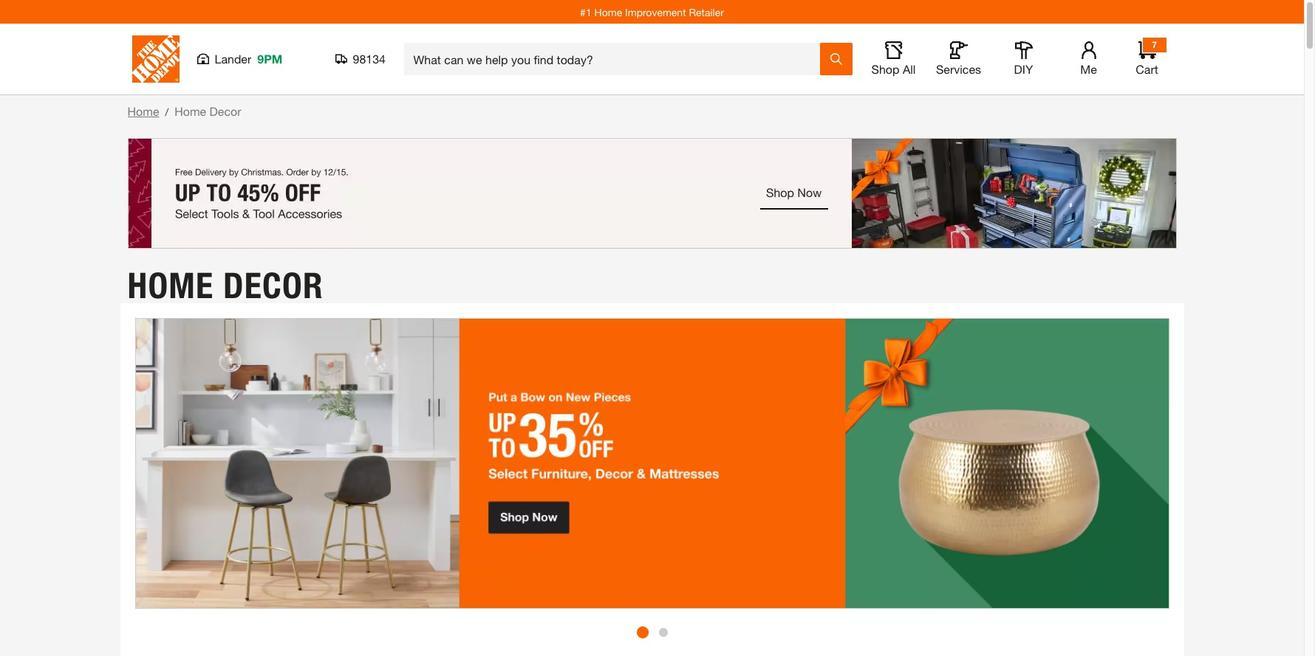 Task type: locate. For each thing, give the bounding box(es) containing it.
shop
[[872, 62, 900, 76]]

home decor
[[127, 264, 323, 307]]

cart 7
[[1136, 39, 1158, 76]]

retailer
[[689, 6, 724, 18]]

services
[[936, 62, 981, 76]]

What can we help you find today? search field
[[413, 44, 819, 75]]

7
[[1152, 39, 1157, 50]]

lander 9pm
[[215, 52, 283, 66]]

me button
[[1065, 41, 1112, 77]]

the home depot logo image
[[132, 35, 179, 83]]

home / home decor
[[127, 104, 241, 118]]

sponsored banner image
[[127, 138, 1177, 249]]

home
[[594, 6, 622, 18], [127, 104, 159, 118], [174, 104, 206, 118], [127, 264, 214, 307]]

98134 button
[[335, 52, 386, 67]]

all
[[903, 62, 916, 76]]

diy button
[[1000, 41, 1047, 77]]

diy
[[1014, 62, 1033, 76]]

decor
[[210, 104, 241, 118], [223, 264, 323, 307]]



Task type: vqa. For each thing, say whether or not it's contained in the screenshot.
Protect
no



Task type: describe. For each thing, give the bounding box(es) containing it.
up to 35% off image
[[135, 318, 1169, 610]]

cart
[[1136, 62, 1158, 76]]

98134
[[353, 52, 386, 66]]

0 vertical spatial decor
[[210, 104, 241, 118]]

lander
[[215, 52, 251, 66]]

#1 home improvement retailer
[[580, 6, 724, 18]]

shop all button
[[870, 41, 917, 77]]

/
[[165, 106, 169, 118]]

improvement
[[625, 6, 686, 18]]

9pm
[[257, 52, 283, 66]]

services button
[[935, 41, 982, 77]]

me
[[1080, 62, 1097, 76]]

shop all
[[872, 62, 916, 76]]

home link
[[127, 104, 159, 118]]

#1
[[580, 6, 592, 18]]

1 vertical spatial decor
[[223, 264, 323, 307]]



